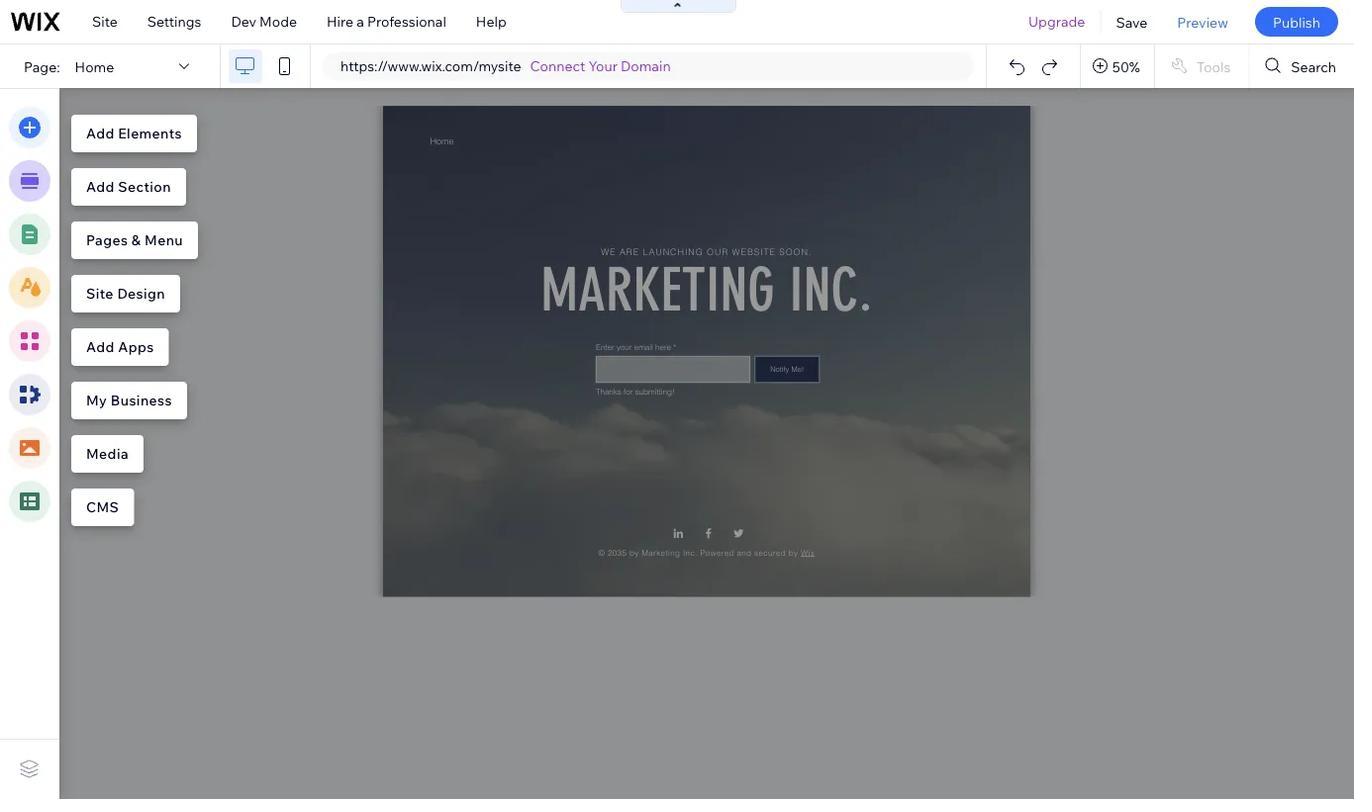 Task type: locate. For each thing, give the bounding box(es) containing it.
add section
[[86, 178, 171, 196]]

hire a professional
[[327, 13, 446, 30]]

https://www.wix.com/mysite connect your domain
[[341, 57, 671, 75]]

add for add section
[[86, 178, 115, 196]]

&
[[132, 232, 141, 249]]

my business
[[86, 392, 172, 409]]

preview button
[[1163, 0, 1243, 44]]

site design
[[86, 285, 165, 302]]

site left design
[[86, 285, 114, 302]]

2 vertical spatial add
[[86, 339, 115, 356]]

0 vertical spatial add
[[86, 125, 115, 142]]

save button
[[1101, 0, 1163, 44]]

add left apps
[[86, 339, 115, 356]]

mode
[[260, 13, 297, 30]]

3 add from the top
[[86, 339, 115, 356]]

2 add from the top
[[86, 178, 115, 196]]

https://www.wix.com/mysite
[[341, 57, 521, 75]]

tools button
[[1155, 45, 1249, 88]]

add
[[86, 125, 115, 142], [86, 178, 115, 196], [86, 339, 115, 356]]

my
[[86, 392, 107, 409]]

menu
[[145, 232, 183, 249]]

add apps
[[86, 339, 154, 356]]

site
[[92, 13, 118, 30], [86, 285, 114, 302]]

hire
[[327, 13, 354, 30]]

help
[[476, 13, 507, 30]]

add left elements
[[86, 125, 115, 142]]

1 vertical spatial site
[[86, 285, 114, 302]]

a
[[357, 13, 364, 30]]

site up home
[[92, 13, 118, 30]]

0 vertical spatial site
[[92, 13, 118, 30]]

dev mode
[[231, 13, 297, 30]]

design
[[117, 285, 165, 302]]

tools
[[1197, 58, 1231, 75]]

connect
[[530, 57, 586, 75]]

add left "section"
[[86, 178, 115, 196]]

1 add from the top
[[86, 125, 115, 142]]

1 vertical spatial add
[[86, 178, 115, 196]]

search button
[[1250, 45, 1354, 88]]

elements
[[118, 125, 182, 142]]

publish button
[[1255, 7, 1339, 37]]



Task type: vqa. For each thing, say whether or not it's contained in the screenshot.
Apps
yes



Task type: describe. For each thing, give the bounding box(es) containing it.
save
[[1116, 13, 1148, 30]]

search
[[1291, 58, 1337, 75]]

add for add apps
[[86, 339, 115, 356]]

professional
[[367, 13, 446, 30]]

dev
[[231, 13, 256, 30]]

settings
[[147, 13, 201, 30]]

upgrade
[[1029, 13, 1086, 30]]

add elements
[[86, 125, 182, 142]]

site for site
[[92, 13, 118, 30]]

publish
[[1273, 13, 1321, 30]]

domain
[[621, 57, 671, 75]]

media
[[86, 446, 129, 463]]

your
[[589, 57, 618, 75]]

50% button
[[1081, 45, 1154, 88]]

home
[[75, 58, 114, 75]]

cms
[[86, 499, 119, 516]]

preview
[[1177, 13, 1229, 30]]

section
[[118, 178, 171, 196]]

business
[[111, 392, 172, 409]]

50%
[[1113, 58, 1140, 75]]

site for site design
[[86, 285, 114, 302]]

add for add elements
[[86, 125, 115, 142]]

pages & menu
[[86, 232, 183, 249]]

apps
[[118, 339, 154, 356]]

pages
[[86, 232, 128, 249]]



